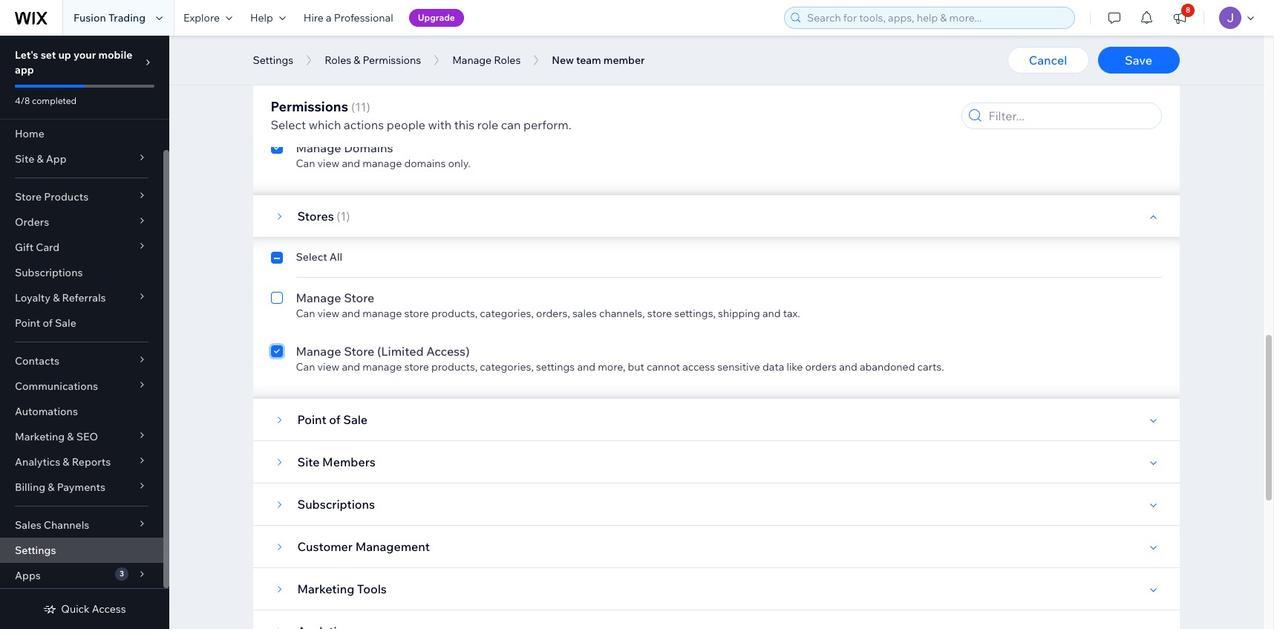 Task type: locate. For each thing, give the bounding box(es) containing it.
2 vertical spatial store
[[344, 344, 375, 359]]

can inside manage store can view and manage store products, categories, orders, sales channels, store settings, shipping and tax.
[[296, 307, 315, 320]]

marketing
[[15, 430, 65, 444], [298, 582, 355, 597]]

1 vertical spatial of
[[329, 412, 341, 427]]

products, inside manage store (limited access) can view and manage store products, categories, settings and more, but cannot access sensitive data like orders and abandoned carts.
[[432, 360, 478, 374]]

1 vertical spatial site
[[298, 455, 320, 470]]

sales
[[573, 307, 597, 320]]

select all for manage billing
[[296, 47, 343, 60]]

can inside the manage domains can view and manage domains only.
[[296, 157, 315, 170]]

0 horizontal spatial of
[[43, 316, 53, 330]]

products, up access)
[[432, 307, 478, 320]]

& left app
[[37, 152, 44, 166]]

1 vertical spatial sale
[[343, 412, 368, 427]]

roles up manage billing can manage and purchase domains, subscriptions and business email, and view billing history.
[[494, 53, 521, 67]]

manage
[[318, 103, 357, 117], [363, 157, 402, 170], [363, 307, 402, 320], [363, 360, 402, 374]]

permissions inside permissions ( 11 ) select which actions people with this role can perform.
[[271, 98, 348, 115]]

card
[[36, 241, 60, 254]]

2 products, from the top
[[432, 360, 478, 374]]

3
[[120, 569, 124, 579]]

0 vertical spatial site
[[15, 152, 34, 166]]

1 horizontal spatial point of sale
[[298, 412, 368, 427]]

billing inside dropdown button
[[15, 481, 45, 494]]

& inside popup button
[[37, 152, 44, 166]]

view inside manage store can view and manage store products, categories, orders, sales channels, store settings, shipping and tax.
[[318, 307, 340, 320]]

let's set up your mobile app
[[15, 48, 133, 77]]

site & app
[[15, 152, 67, 166]]

) up actions at the left of the page
[[367, 100, 371, 114]]

1 vertical spatial marketing
[[298, 582, 355, 597]]

marketing inside 'dropdown button'
[[15, 430, 65, 444]]

can inside manage billing can manage and purchase domains, subscriptions and business email, and view billing history.
[[296, 103, 315, 117]]

manage inside the manage domains can view and manage domains only.
[[296, 140, 341, 155]]

manage up the (limited
[[363, 307, 402, 320]]

tax.
[[784, 307, 801, 320]]

) right stores on the top left
[[346, 209, 350, 224]]

1 vertical spatial subscriptions
[[298, 497, 375, 512]]

point inside sidebar element
[[15, 316, 40, 330]]

0 vertical spatial sale
[[55, 316, 76, 330]]

referrals
[[62, 291, 106, 305]]

orders,
[[536, 307, 570, 320]]

categories, left "orders,"
[[480, 307, 534, 320]]

fusion
[[74, 11, 106, 25]]

1 can from the top
[[296, 103, 315, 117]]

& inside popup button
[[63, 455, 69, 469]]

1 horizontal spatial )
[[367, 100, 371, 114]]

0 vertical spatial permissions
[[363, 53, 421, 67]]

settings,
[[675, 307, 716, 320]]

1 select all from the top
[[296, 47, 343, 60]]

fusion trading
[[74, 11, 146, 25]]

can for manage store
[[296, 307, 315, 320]]

manage roles button
[[445, 49, 528, 71]]

manage inside manage store can view and manage store products, categories, orders, sales channels, store settings, shipping and tax.
[[296, 290, 341, 305]]

manage for manage store (limited access)
[[296, 344, 341, 359]]

1 vertical spatial products,
[[432, 360, 478, 374]]

upgrade
[[418, 12, 455, 23]]

4 can from the top
[[296, 360, 315, 374]]

1 categories, from the top
[[480, 307, 534, 320]]

1 horizontal spatial subscriptions
[[298, 497, 375, 512]]

0 vertical spatial (
[[351, 100, 355, 114]]

marketing down customer
[[298, 582, 355, 597]]

0 vertical spatial of
[[43, 316, 53, 330]]

like
[[787, 360, 803, 374]]

manage inside manage roles button
[[453, 53, 492, 67]]

sale down loyalty & referrals
[[55, 316, 76, 330]]

help button
[[241, 0, 295, 36]]

0 vertical spatial )
[[367, 100, 371, 114]]

view
[[659, 103, 681, 117], [318, 157, 340, 170], [318, 307, 340, 320], [318, 360, 340, 374]]

site left members
[[298, 455, 320, 470]]

1 vertical spatial store
[[344, 290, 375, 305]]

2 vertical spatial select
[[296, 250, 327, 264]]

subscriptions inside subscriptions link
[[15, 266, 83, 279]]

and inside the manage domains can view and manage domains only.
[[342, 157, 360, 170]]

all down the 1
[[330, 250, 343, 264]]

site & app button
[[0, 146, 163, 172]]

1 vertical spatial point of sale
[[298, 412, 368, 427]]

4/8
[[15, 95, 30, 106]]

store up the (limited
[[404, 307, 429, 320]]

billing up actions at the left of the page
[[344, 87, 379, 102]]

app
[[15, 63, 34, 77]]

store inside popup button
[[15, 190, 42, 204]]

subscriptions down site members
[[298, 497, 375, 512]]

2 all from the top
[[330, 250, 343, 264]]

settings inside "button"
[[253, 53, 294, 67]]

1 vertical spatial select
[[271, 117, 306, 132]]

site down home at the top left
[[15, 152, 34, 166]]

stores ( 1 )
[[298, 209, 350, 224]]

1 horizontal spatial billing
[[344, 87, 379, 102]]

sale inside sidebar element
[[55, 316, 76, 330]]

0 vertical spatial all
[[330, 47, 343, 60]]

billing
[[683, 103, 713, 117]]

mobile
[[98, 48, 133, 62]]

categories, left settings
[[480, 360, 534, 374]]

settings
[[536, 360, 575, 374]]

1 products, from the top
[[432, 307, 478, 320]]

roles
[[325, 53, 352, 67], [494, 53, 521, 67]]

1 horizontal spatial site
[[298, 455, 320, 470]]

with
[[428, 117, 452, 132]]

select all down hire
[[296, 47, 343, 60]]

) for permissions
[[367, 100, 371, 114]]

0 horizontal spatial subscriptions
[[15, 266, 83, 279]]

1 horizontal spatial roles
[[494, 53, 521, 67]]

store down the (limited
[[404, 360, 429, 374]]

1 vertical spatial select all
[[296, 250, 343, 264]]

of inside sidebar element
[[43, 316, 53, 330]]

site inside popup button
[[15, 152, 34, 166]]

manage down the (limited
[[363, 360, 402, 374]]

let's
[[15, 48, 38, 62]]

( inside permissions ( 11 ) select which actions people with this role can perform.
[[351, 100, 355, 114]]

2 can from the top
[[296, 157, 315, 170]]

manage for manage billing
[[296, 87, 341, 102]]

& inside button
[[354, 53, 361, 67]]

of up site members
[[329, 412, 341, 427]]

manage down domains
[[363, 157, 402, 170]]

0 horizontal spatial roles
[[325, 53, 352, 67]]

roles down a
[[325, 53, 352, 67]]

categories, inside manage store (limited access) can view and manage store products, categories, settings and more, but cannot access sensitive data like orders and abandoned carts.
[[480, 360, 534, 374]]

0 vertical spatial categories,
[[480, 307, 534, 320]]

but
[[628, 360, 645, 374]]

2 roles from the left
[[494, 53, 521, 67]]

& inside dropdown button
[[48, 481, 55, 494]]

manage inside manage store (limited access) can view and manage store products, categories, settings and more, but cannot access sensitive data like orders and abandoned carts.
[[296, 344, 341, 359]]

manage up which
[[318, 103, 357, 117]]

0 vertical spatial products,
[[432, 307, 478, 320]]

1 vertical spatial )
[[346, 209, 350, 224]]

store products button
[[0, 184, 163, 210]]

marketing for marketing tools
[[298, 582, 355, 597]]

select down hire
[[296, 47, 327, 60]]

store inside manage store can view and manage store products, categories, orders, sales channels, store settings, shipping and tax.
[[344, 290, 375, 305]]

) inside permissions ( 11 ) select which actions people with this role can perform.
[[367, 100, 371, 114]]

point of sale inside sidebar element
[[15, 316, 76, 330]]

settings down 'help' button
[[253, 53, 294, 67]]

data
[[763, 360, 785, 374]]

Filter... field
[[985, 103, 1157, 129]]

settings for settings link on the left of page
[[15, 544, 56, 557]]

0 horizontal spatial settings
[[15, 544, 56, 557]]

1 vertical spatial all
[[330, 250, 343, 264]]

new
[[552, 53, 574, 67]]

0 vertical spatial select
[[296, 47, 327, 60]]

store left settings,
[[648, 307, 672, 320]]

store inside manage store (limited access) can view and manage store products, categories, settings and more, but cannot access sensitive data like orders and abandoned carts.
[[344, 344, 375, 359]]

of down loyalty & referrals
[[43, 316, 53, 330]]

billing inside manage billing can manage and purchase domains, subscriptions and business email, and view billing history.
[[344, 87, 379, 102]]

can
[[296, 103, 315, 117], [296, 157, 315, 170], [296, 307, 315, 320], [296, 360, 315, 374]]

( up actions at the left of the page
[[351, 100, 355, 114]]

1 vertical spatial billing
[[15, 481, 45, 494]]

0 horizontal spatial point
[[15, 316, 40, 330]]

categories,
[[480, 307, 534, 320], [480, 360, 534, 374]]

products, inside manage store can view and manage store products, categories, orders, sales channels, store settings, shipping and tax.
[[432, 307, 478, 320]]

point
[[15, 316, 40, 330], [298, 412, 327, 427]]

billing down analytics
[[15, 481, 45, 494]]

sidebar element
[[0, 36, 169, 629]]

1 horizontal spatial permissions
[[363, 53, 421, 67]]

select down stores on the top left
[[296, 250, 327, 264]]

can for manage domains
[[296, 157, 315, 170]]

3 can from the top
[[296, 307, 315, 320]]

& down analytics & reports at the left of the page
[[48, 481, 55, 494]]

all down a
[[330, 47, 343, 60]]

settings
[[253, 53, 294, 67], [15, 544, 56, 557]]

help
[[250, 11, 273, 25]]

& inside 'dropdown button'
[[67, 430, 74, 444]]

manage inside manage store (limited access) can view and manage store products, categories, settings and more, but cannot access sensitive data like orders and abandoned carts.
[[363, 360, 402, 374]]

marketing up analytics
[[15, 430, 65, 444]]

0 horizontal spatial )
[[346, 209, 350, 224]]

None checkbox
[[271, 85, 283, 117], [271, 139, 283, 170], [271, 342, 283, 374], [271, 85, 283, 117], [271, 139, 283, 170], [271, 342, 283, 374]]

0 vertical spatial point
[[15, 316, 40, 330]]

manage
[[453, 53, 492, 67], [296, 87, 341, 102], [296, 140, 341, 155], [296, 290, 341, 305], [296, 344, 341, 359]]

select
[[296, 47, 327, 60], [271, 117, 306, 132], [296, 250, 327, 264]]

& down the professional at the top left of the page
[[354, 53, 361, 67]]

0 horizontal spatial sale
[[55, 316, 76, 330]]

(
[[351, 100, 355, 114], [337, 209, 341, 224]]

( right stores on the top left
[[337, 209, 341, 224]]

0 vertical spatial settings
[[253, 53, 294, 67]]

& left reports
[[63, 455, 69, 469]]

home
[[15, 127, 44, 140]]

explore
[[184, 11, 220, 25]]

sales channels button
[[0, 513, 163, 538]]

8 button
[[1164, 0, 1197, 36]]

manage inside manage billing can manage and purchase domains, subscriptions and business email, and view billing history.
[[296, 87, 341, 102]]

0 vertical spatial marketing
[[15, 430, 65, 444]]

0 vertical spatial point of sale
[[15, 316, 76, 330]]

1 vertical spatial settings
[[15, 544, 56, 557]]

0 horizontal spatial point of sale
[[15, 316, 76, 330]]

2 categories, from the top
[[480, 360, 534, 374]]

2 select all from the top
[[296, 250, 343, 264]]

products, down access)
[[432, 360, 478, 374]]

4/8 completed
[[15, 95, 77, 106]]

0 vertical spatial subscriptions
[[15, 266, 83, 279]]

payments
[[57, 481, 105, 494]]

customer
[[298, 539, 353, 554]]

1 horizontal spatial settings
[[253, 53, 294, 67]]

select all down stores on the top left
[[296, 250, 343, 264]]

can inside manage store (limited access) can view and manage store products, categories, settings and more, but cannot access sensitive data like orders and abandoned carts.
[[296, 360, 315, 374]]

billing
[[344, 87, 379, 102], [15, 481, 45, 494]]

& left seo
[[67, 430, 74, 444]]

subscriptions down card
[[15, 266, 83, 279]]

point of sale down loyalty
[[15, 316, 76, 330]]

1 all from the top
[[330, 47, 343, 60]]

0 horizontal spatial billing
[[15, 481, 45, 494]]

manage billing can manage and purchase domains, subscriptions and business email, and view billing history.
[[296, 87, 750, 117]]

0 horizontal spatial site
[[15, 152, 34, 166]]

settings down sales
[[15, 544, 56, 557]]

1 vertical spatial (
[[337, 209, 341, 224]]

0 vertical spatial billing
[[344, 87, 379, 102]]

sale up members
[[343, 412, 368, 427]]

point of sale up site members
[[298, 412, 368, 427]]

select all
[[296, 47, 343, 60], [296, 250, 343, 264]]

can
[[501, 117, 521, 132]]

0 vertical spatial store
[[15, 190, 42, 204]]

categories, inside manage store can view and manage store products, categories, orders, sales channels, store settings, shipping and tax.
[[480, 307, 534, 320]]

1 horizontal spatial marketing
[[298, 582, 355, 597]]

1 horizontal spatial (
[[351, 100, 355, 114]]

select for manage billing
[[296, 47, 327, 60]]

None checkbox
[[271, 47, 283, 65], [271, 250, 283, 268], [271, 289, 283, 320], [271, 47, 283, 65], [271, 250, 283, 268], [271, 289, 283, 320]]

contacts
[[15, 354, 59, 368]]

8
[[1186, 5, 1191, 15]]

more,
[[598, 360, 626, 374]]

0 horizontal spatial (
[[337, 209, 341, 224]]

1 vertical spatial categories,
[[480, 360, 534, 374]]

gift card button
[[0, 235, 163, 260]]

completed
[[32, 95, 77, 106]]

and
[[359, 103, 378, 117], [541, 103, 560, 117], [638, 103, 656, 117], [342, 157, 360, 170], [342, 307, 360, 320], [763, 307, 781, 320], [342, 360, 360, 374], [578, 360, 596, 374], [840, 360, 858, 374]]

& for site
[[37, 152, 44, 166]]

hire a professional
[[304, 11, 393, 25]]

& right loyalty
[[53, 291, 60, 305]]

0 horizontal spatial marketing
[[15, 430, 65, 444]]

select left which
[[271, 117, 306, 132]]

hire a professional link
[[295, 0, 402, 36]]

orders
[[806, 360, 837, 374]]

1 vertical spatial point
[[298, 412, 327, 427]]

& inside dropdown button
[[53, 291, 60, 305]]

&
[[354, 53, 361, 67], [37, 152, 44, 166], [53, 291, 60, 305], [67, 430, 74, 444], [63, 455, 69, 469], [48, 481, 55, 494]]

permissions up purchase
[[363, 53, 421, 67]]

settings inside sidebar element
[[15, 544, 56, 557]]

point of sale link
[[0, 311, 163, 336]]

point up site members
[[298, 412, 327, 427]]

reports
[[72, 455, 111, 469]]

0 horizontal spatial permissions
[[271, 98, 348, 115]]

& for analytics
[[63, 455, 69, 469]]

1 roles from the left
[[325, 53, 352, 67]]

settings for settings "button"
[[253, 53, 294, 67]]

0 vertical spatial select all
[[296, 47, 343, 60]]

point down loyalty
[[15, 316, 40, 330]]

view inside manage billing can manage and purchase domains, subscriptions and business email, and view billing history.
[[659, 103, 681, 117]]

1 vertical spatial permissions
[[271, 98, 348, 115]]

permissions up which
[[271, 98, 348, 115]]



Task type: describe. For each thing, give the bounding box(es) containing it.
domains,
[[427, 103, 471, 117]]

manage inside manage store can view and manage store products, categories, orders, sales channels, store settings, shipping and tax.
[[363, 307, 402, 320]]

site members
[[298, 455, 376, 470]]

billing & payments
[[15, 481, 105, 494]]

marketing tools
[[298, 582, 387, 597]]

& for billing
[[48, 481, 55, 494]]

roles inside manage roles button
[[494, 53, 521, 67]]

stores
[[298, 209, 334, 224]]

customer management
[[298, 539, 430, 554]]

) for stores
[[346, 209, 350, 224]]

quick access button
[[43, 603, 126, 616]]

channels
[[44, 519, 89, 532]]

manage for manage domains
[[296, 140, 341, 155]]

site for site & app
[[15, 152, 34, 166]]

home link
[[0, 121, 163, 146]]

sensitive
[[718, 360, 761, 374]]

select for manage store
[[296, 250, 327, 264]]

manage store can view and manage store products, categories, orders, sales channels, store settings, shipping and tax.
[[296, 290, 801, 320]]

purchase
[[380, 103, 425, 117]]

email,
[[607, 103, 636, 117]]

marketing for marketing & seo
[[15, 430, 65, 444]]

manage store (limited access) can view and manage store products, categories, settings and more, but cannot access sensitive data like orders and abandoned carts.
[[296, 344, 945, 374]]

team
[[577, 53, 602, 67]]

save
[[1126, 53, 1153, 68]]

& for roles
[[354, 53, 361, 67]]

new team member
[[552, 53, 645, 67]]

1 horizontal spatial point
[[298, 412, 327, 427]]

& for loyalty
[[53, 291, 60, 305]]

upgrade button
[[409, 9, 464, 27]]

role
[[477, 117, 499, 132]]

settings link
[[0, 538, 163, 563]]

apps
[[15, 569, 41, 582]]

analytics
[[15, 455, 60, 469]]

site for site members
[[298, 455, 320, 470]]

only.
[[448, 157, 471, 170]]

can for manage billing
[[296, 103, 315, 117]]

business
[[562, 103, 605, 117]]

1
[[341, 209, 346, 224]]

store products
[[15, 190, 89, 204]]

permissions inside button
[[363, 53, 421, 67]]

1 horizontal spatial of
[[329, 412, 341, 427]]

products
[[44, 190, 89, 204]]

app
[[46, 152, 67, 166]]

management
[[356, 539, 430, 554]]

access
[[683, 360, 716, 374]]

automations
[[15, 405, 78, 418]]

up
[[58, 48, 71, 62]]

select all for manage store
[[296, 250, 343, 264]]

( for stores
[[337, 209, 341, 224]]

store for (limited
[[344, 344, 375, 359]]

a
[[326, 11, 332, 25]]

tools
[[357, 582, 387, 597]]

settings button
[[246, 49, 301, 71]]

subscriptions link
[[0, 260, 163, 285]]

all for store
[[330, 250, 343, 264]]

select inside permissions ( 11 ) select which actions people with this role can perform.
[[271, 117, 306, 132]]

cancel
[[1029, 53, 1068, 68]]

history.
[[715, 103, 750, 117]]

store for can
[[344, 290, 375, 305]]

subscriptions
[[474, 103, 539, 117]]

set
[[41, 48, 56, 62]]

trading
[[108, 11, 146, 25]]

quick
[[61, 603, 90, 616]]

perform.
[[524, 117, 572, 132]]

all for billing
[[330, 47, 343, 60]]

view inside manage store (limited access) can view and manage store products, categories, settings and more, but cannot access sensitive data like orders and abandoned carts.
[[318, 360, 340, 374]]

professional
[[334, 11, 393, 25]]

access
[[92, 603, 126, 616]]

communications button
[[0, 374, 163, 399]]

automations link
[[0, 399, 163, 424]]

billing & payments button
[[0, 475, 163, 500]]

Search for tools, apps, help & more... field
[[803, 7, 1071, 28]]

carts.
[[918, 360, 945, 374]]

view inside the manage domains can view and manage domains only.
[[318, 157, 340, 170]]

this
[[455, 117, 475, 132]]

abandoned
[[860, 360, 916, 374]]

cannot
[[647, 360, 681, 374]]

orders button
[[0, 210, 163, 235]]

members
[[322, 455, 376, 470]]

which
[[309, 117, 341, 132]]

domains
[[404, 157, 446, 170]]

shipping
[[718, 307, 761, 320]]

quick access
[[61, 603, 126, 616]]

1 horizontal spatial sale
[[343, 412, 368, 427]]

manage roles
[[453, 53, 521, 67]]

sales channels
[[15, 519, 89, 532]]

manage inside manage billing can manage and purchase domains, subscriptions and business email, and view billing history.
[[318, 103, 357, 117]]

channels,
[[600, 307, 645, 320]]

sales
[[15, 519, 41, 532]]

seo
[[76, 430, 98, 444]]

store inside manage store (limited access) can view and manage store products, categories, settings and more, but cannot access sensitive data like orders and abandoned carts.
[[404, 360, 429, 374]]

communications
[[15, 380, 98, 393]]

roles inside button
[[325, 53, 352, 67]]

& for marketing
[[67, 430, 74, 444]]

( for permissions
[[351, 100, 355, 114]]

manage domains can view and manage domains only.
[[296, 140, 471, 170]]

analytics & reports button
[[0, 449, 163, 475]]

hire
[[304, 11, 324, 25]]

loyalty & referrals
[[15, 291, 106, 305]]

marketing & seo button
[[0, 424, 163, 449]]

manage inside the manage domains can view and manage domains only.
[[363, 157, 402, 170]]

orders
[[15, 215, 49, 229]]

(limited
[[377, 344, 424, 359]]

loyalty
[[15, 291, 51, 305]]

gift
[[15, 241, 34, 254]]

manage for manage store
[[296, 290, 341, 305]]

new team member button
[[545, 49, 653, 71]]



Task type: vqa. For each thing, say whether or not it's contained in the screenshot.
store products on the left of the page
yes



